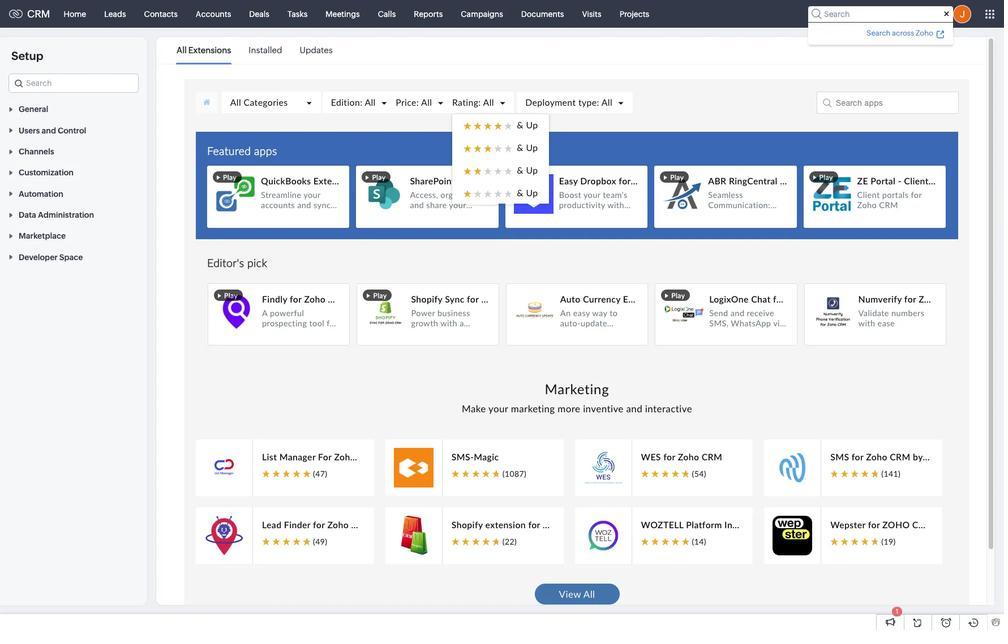 Task type: describe. For each thing, give the bounding box(es) containing it.
reports
[[414, 9, 443, 18]]

profile image
[[953, 5, 971, 23]]

extensions
[[188, 45, 231, 55]]

customization
[[19, 168, 74, 177]]

across
[[892, 29, 914, 37]]

reports link
[[405, 0, 452, 27]]

marketplace button
[[0, 225, 147, 246]]

crm
[[27, 8, 50, 20]]

contacts link
[[135, 0, 187, 27]]

data administration button
[[0, 204, 147, 225]]

channels button
[[0, 141, 147, 162]]

leads link
[[95, 0, 135, 27]]

administration
[[38, 211, 94, 220]]

general button
[[0, 98, 147, 120]]

projects
[[620, 9, 649, 18]]

marketplace
[[19, 232, 66, 241]]

developer space
[[19, 253, 83, 262]]

deals
[[249, 9, 269, 18]]

deals link
[[240, 0, 278, 27]]

users
[[19, 126, 40, 135]]

leads
[[104, 9, 126, 18]]

tasks
[[287, 9, 308, 18]]

contacts
[[144, 9, 178, 18]]

visits link
[[573, 0, 611, 27]]



Task type: locate. For each thing, give the bounding box(es) containing it.
meetings link
[[317, 0, 369, 27]]

meetings
[[326, 9, 360, 18]]

calls
[[378, 9, 396, 18]]

installed link
[[249, 37, 282, 63]]

developer space button
[[0, 246, 147, 268]]

documents link
[[512, 0, 573, 27]]

users and control
[[19, 126, 86, 135]]

search across zoho
[[867, 29, 933, 37]]

calls link
[[369, 0, 405, 27]]

zoho
[[916, 29, 933, 37]]

space
[[59, 253, 83, 262]]

general
[[19, 105, 48, 114]]

updates
[[300, 45, 333, 55]]

create menu image
[[850, 0, 877, 27]]

Search field
[[808, 6, 953, 22]]

search
[[867, 29, 891, 37]]

home link
[[55, 0, 95, 27]]

all
[[177, 45, 187, 55]]

projects link
[[611, 0, 658, 27]]

Search text field
[[9, 74, 138, 92]]

documents
[[521, 9, 564, 18]]

automation button
[[0, 183, 147, 204]]

all extensions link
[[177, 37, 231, 63]]

users and control button
[[0, 120, 147, 141]]

automation
[[19, 189, 63, 199]]

tasks link
[[278, 0, 317, 27]]

1
[[896, 608, 898, 615]]

setup
[[11, 49, 43, 62]]

home
[[64, 9, 86, 18]]

search across zoho link
[[865, 27, 946, 39]]

campaigns link
[[452, 0, 512, 27]]

accounts
[[196, 9, 231, 18]]

crm link
[[9, 8, 50, 20]]

channels
[[19, 147, 54, 156]]

data administration
[[19, 211, 94, 220]]

accounts link
[[187, 0, 240, 27]]

campaigns
[[461, 9, 503, 18]]

all extensions
[[177, 45, 231, 55]]

installed
[[249, 45, 282, 55]]

customization button
[[0, 162, 147, 183]]

control
[[58, 126, 86, 135]]

updates link
[[300, 37, 333, 63]]

marketplace element
[[901, 0, 924, 27]]

visits
[[582, 9, 601, 18]]

data
[[19, 211, 36, 220]]

and
[[42, 126, 56, 135]]

None field
[[8, 74, 139, 93]]

developer
[[19, 253, 58, 262]]

profile element
[[946, 0, 978, 27]]



Task type: vqa. For each thing, say whether or not it's contained in the screenshot.
the logo at the top left of page
no



